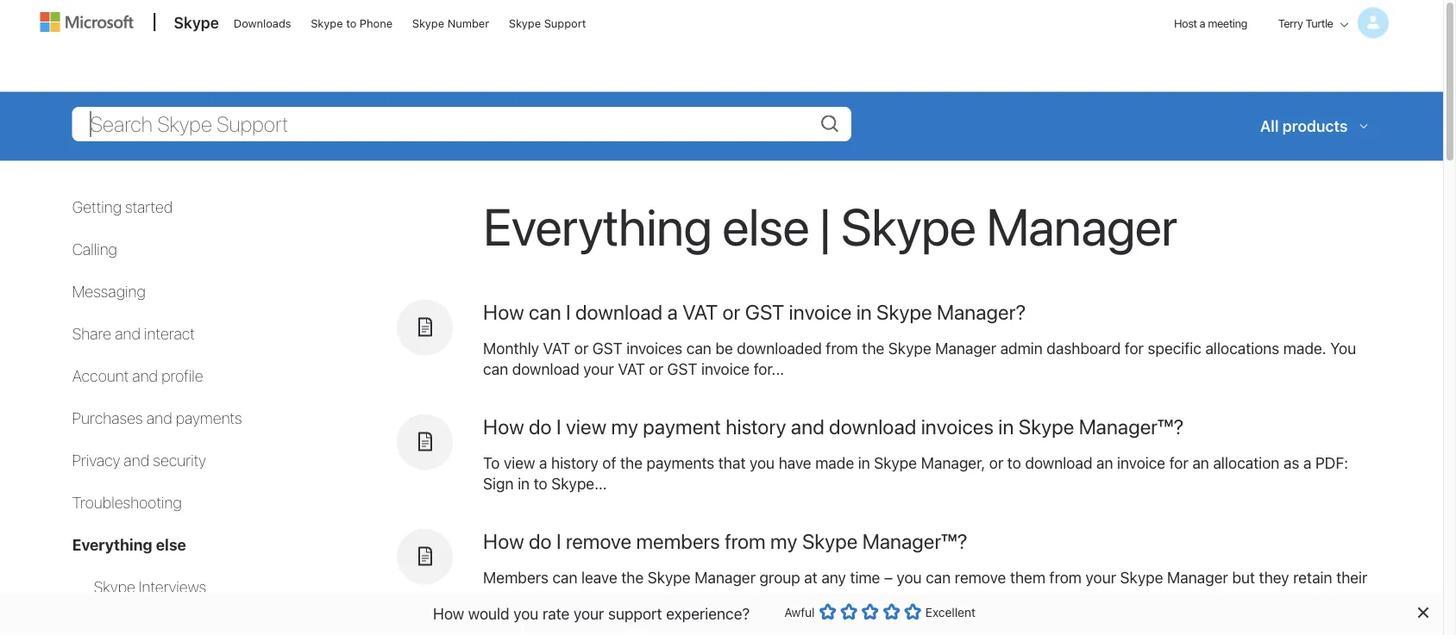 Task type: describe. For each thing, give the bounding box(es) containing it.
their
[[1337, 569, 1368, 587]]

skype interviews
[[94, 578, 206, 597]]

account
[[72, 367, 129, 385]]

awful
[[784, 606, 815, 620]]

of
[[602, 454, 616, 473]]

messaging link
[[72, 282, 146, 301]]

retain
[[1294, 569, 1333, 587]]

getting started link
[[72, 198, 173, 217]]

or up payment
[[649, 360, 663, 379]]

calling
[[72, 240, 117, 259]]

sign
[[483, 475, 514, 493]]

to
[[483, 454, 500, 473]]

privacy
[[72, 451, 120, 470]]

host a meeting
[[1174, 16, 1247, 29]]

downloads link
[[226, 1, 299, 42]]

experience?
[[666, 605, 750, 623]]

purchases and payments link
[[72, 409, 242, 428]]

2 vertical spatial your
[[574, 605, 604, 623]]

turtle
[[1306, 16, 1333, 29]]

1 vertical spatial manager™?
[[863, 530, 968, 554]]

how do i remove members from my skype manager™?
[[483, 530, 968, 554]]

skype number
[[412, 16, 489, 29]]

interact
[[144, 325, 195, 343]]

dismiss the survey image
[[1416, 607, 1430, 620]]

that
[[719, 454, 746, 473]]

0 horizontal spatial my
[[611, 415, 638, 439]]

skype interviews tab list
[[72, 577, 380, 636]]

everything else link
[[72, 536, 186, 554]]

and for profile
[[132, 367, 158, 385]]

dashboard
[[1047, 340, 1121, 358]]

2 vertical spatial to
[[534, 475, 548, 493]]

skype to phone link
[[303, 1, 400, 42]]

and up the have
[[791, 415, 825, 439]]

or up be
[[723, 300, 741, 324]]

everything for everything else
[[72, 536, 152, 554]]

4 option from the left
[[883, 604, 900, 621]]

0 horizontal spatial gst
[[593, 340, 623, 358]]

made.
[[1284, 340, 1327, 358]]

you inside the members can leave the skype manager group at any time – you can remove them from your skype manager but they retain their accounts.to delete members from your...
[[897, 569, 922, 587]]

terry turtle link
[[1270, 1, 1398, 49]]

2 vertical spatial you
[[514, 605, 539, 623]]

how do i view my payment history and download invoices in skype manager™?
[[483, 415, 1184, 439]]

avatar image
[[1358, 7, 1390, 39]]

can up the "delete"
[[553, 569, 578, 587]]

and for interact
[[115, 325, 141, 343]]

security
[[153, 451, 206, 470]]

admin
[[1001, 340, 1043, 358]]

0 vertical spatial to
[[346, 16, 357, 29]]

how would you rate your support experience?
[[433, 605, 750, 623]]

skype support
[[509, 16, 586, 29]]

microsoft image
[[40, 12, 133, 32]]

your...
[[723, 589, 765, 608]]

how for how do i remove members from my skype manager™?
[[483, 530, 524, 554]]

getting started
[[72, 198, 173, 217]]

getting
[[72, 198, 122, 217]]

they
[[1259, 569, 1290, 587]]

0 vertical spatial view
[[566, 415, 607, 439]]

in right sign
[[518, 475, 530, 493]]

0 horizontal spatial payments
[[176, 409, 242, 428]]

support
[[608, 605, 662, 623]]

purchases
[[72, 409, 143, 428]]

interviews
[[139, 578, 206, 597]]

skype inside tab list
[[94, 578, 135, 597]]

from left your...
[[686, 589, 719, 608]]

can down monthly
[[483, 360, 508, 379]]

how for how do i view my payment history and download invoices in skype manager™?
[[483, 415, 524, 439]]

skype inside to view a history of the payments that you have made in skype manager, or to download an invoice for an allocation as a pdf: sign in to skype...
[[874, 454, 917, 473]]

pdf:
[[1316, 454, 1349, 473]]

would
[[468, 605, 510, 623]]

0 vertical spatial history
[[726, 415, 786, 439]]

1 vertical spatial my
[[770, 530, 798, 554]]

manager?
[[937, 300, 1026, 324]]

for...
[[754, 360, 784, 379]]

meeting
[[1208, 16, 1247, 29]]

and for payments
[[147, 409, 172, 428]]

1 horizontal spatial invoice
[[789, 300, 852, 324]]

3 option from the left
[[862, 604, 879, 621]]

everything for everything else | skype manager
[[483, 196, 712, 257]]

you
[[1331, 340, 1356, 358]]

else for everything else
[[156, 536, 186, 554]]

specific
[[1148, 340, 1202, 358]]

allocations
[[1206, 340, 1280, 358]]

can up excellent
[[926, 569, 951, 587]]

be
[[716, 340, 733, 358]]

downloaded
[[737, 340, 822, 358]]

history inside to view a history of the payments that you have made in skype manager, or to download an invoice for an allocation as a pdf: sign in to skype...
[[551, 454, 599, 473]]

for inside to view a history of the payments that you have made in skype manager, or to download an invoice for an allocation as a pdf: sign in to skype...
[[1170, 454, 1189, 473]]

in up monthly vat or gst invoices can be downloaded from the skype manager admin dashboard for specific allocations made. you can download your vat or gst invoice for...
[[856, 300, 872, 324]]

rate
[[543, 605, 570, 623]]

delete
[[570, 589, 613, 608]]

view inside to view a history of the payments that you have made in skype manager, or to download an invoice for an allocation as a pdf: sign in to skype...
[[504, 454, 535, 473]]

5 option from the left
[[904, 604, 921, 621]]

calling link
[[72, 240, 117, 259]]

1 option from the left
[[819, 604, 837, 621]]

how for how would you rate your support experience?
[[433, 605, 464, 623]]

accounts.to
[[483, 589, 566, 608]]

phone
[[360, 16, 393, 29]]

profile
[[162, 367, 203, 385]]

1 horizontal spatial gst
[[667, 360, 698, 379]]

download inside to view a history of the payments that you have made in skype manager, or to download an invoice for an allocation as a pdf: sign in to skype...
[[1025, 454, 1093, 473]]

support
[[544, 16, 586, 29]]

how can i download a vat or gst invoice in skype manager?
[[483, 300, 1026, 324]]

purchases and payments
[[72, 409, 242, 428]]

members inside the members can leave the skype manager group at any time – you can remove them from your skype manager but they retain their accounts.to delete members from your...
[[617, 589, 683, 608]]

a inside host a meeting link
[[1200, 16, 1206, 29]]

as
[[1284, 454, 1300, 473]]

from up group at the right
[[725, 530, 766, 554]]

else for everything else | skype manager
[[722, 196, 809, 257]]

share and interact link
[[72, 325, 195, 343]]

them
[[1010, 569, 1046, 587]]

privacy and security link
[[72, 451, 206, 470]]

share
[[72, 325, 111, 343]]

skype inside "link"
[[412, 16, 444, 29]]

menu bar containing host a meeting
[[32, 1, 1411, 91]]

i for view
[[556, 415, 561, 439]]

2 horizontal spatial vat
[[683, 300, 718, 324]]



Task type: locate. For each thing, give the bounding box(es) containing it.
or
[[723, 300, 741, 324], [574, 340, 589, 358], [649, 360, 663, 379], [989, 454, 1004, 473]]

excellent
[[926, 606, 976, 620]]

how do i remove members from my skype manager™? link
[[483, 530, 968, 554]]

and for security
[[124, 451, 149, 470]]

skype link
[[165, 1, 224, 47]]

option down –
[[883, 604, 900, 621]]

1 horizontal spatial invoices
[[921, 415, 994, 439]]

from right downloaded
[[826, 340, 858, 358]]

option down any
[[841, 604, 858, 621]]

2 vertical spatial i
[[556, 530, 561, 554]]

1 vertical spatial vat
[[543, 340, 570, 358]]

at
[[804, 569, 818, 587]]

how up monthly
[[483, 300, 524, 324]]

started
[[125, 198, 173, 217]]

and
[[115, 325, 141, 343], [132, 367, 158, 385], [147, 409, 172, 428], [791, 415, 825, 439], [124, 451, 149, 470]]

0 horizontal spatial to
[[346, 16, 357, 29]]

1 vertical spatial the
[[620, 454, 643, 473]]

download
[[575, 300, 663, 324], [512, 360, 580, 379], [829, 415, 917, 439], [1025, 454, 1093, 473]]

the inside to view a history of the payments that you have made in skype manager, or to download an invoice for an allocation as a pdf: sign in to skype...
[[620, 454, 643, 473]]

made
[[816, 454, 854, 473]]

0 vertical spatial members
[[636, 530, 720, 554]]

and right privacy
[[124, 451, 149, 470]]

2 do from the top
[[529, 530, 552, 554]]

payments down profile
[[176, 409, 242, 428]]

everything
[[483, 196, 712, 257], [72, 536, 152, 554]]

0 horizontal spatial everything
[[72, 536, 152, 554]]

2 horizontal spatial to
[[1008, 454, 1021, 473]]

invoice inside to view a history of the payments that you have made in skype manager, or to download an invoice for an allocation as a pdf: sign in to skype...
[[1117, 454, 1166, 473]]

number
[[448, 16, 489, 29]]

0 vertical spatial gst
[[745, 300, 784, 324]]

i for download
[[566, 300, 571, 324]]

skype
[[174, 13, 219, 31], [311, 16, 343, 29], [412, 16, 444, 29], [509, 16, 541, 29], [841, 196, 976, 257], [877, 300, 932, 324], [889, 340, 932, 358], [1019, 415, 1074, 439], [874, 454, 917, 473], [802, 530, 858, 554], [648, 569, 691, 587], [1120, 569, 1163, 587], [94, 578, 135, 597]]

else left |
[[722, 196, 809, 257]]

you right –
[[897, 569, 922, 587]]

0 horizontal spatial remove
[[566, 530, 632, 554]]

1 vertical spatial history
[[551, 454, 599, 473]]

1 horizontal spatial to
[[534, 475, 548, 493]]

how do i view my payment history and download invoices in skype manager™? link
[[483, 415, 1184, 439]]

in right made
[[858, 454, 870, 473]]

1 vertical spatial to
[[1008, 454, 1021, 473]]

0 vertical spatial everything
[[483, 196, 712, 257]]

2 vertical spatial the
[[621, 569, 644, 587]]

your inside monthly vat or gst invoices can be downloaded from the skype manager admin dashboard for specific allocations made. you can download your vat or gst invoice for...
[[584, 360, 614, 379]]

terry turtle
[[1279, 16, 1333, 29]]

1 vertical spatial view
[[504, 454, 535, 473]]

0 horizontal spatial you
[[514, 605, 539, 623]]

vat right monthly
[[543, 340, 570, 358]]

view right the to
[[504, 454, 535, 473]]

for inside monthly vat or gst invoices can be downloaded from the skype manager admin dashboard for specific allocations made. you can download your vat or gst invoice for...
[[1125, 340, 1144, 358]]

host a meeting link
[[1161, 1, 1261, 45]]

monthly vat or gst invoices can be downloaded from the skype manager admin dashboard for specific allocations made. you can download your vat or gst invoice for...
[[483, 340, 1356, 379]]

payments
[[176, 409, 242, 428], [647, 454, 715, 473]]

do up skype...
[[529, 415, 552, 439]]

1 vertical spatial for
[[1170, 454, 1189, 473]]

1 vertical spatial gst
[[593, 340, 623, 358]]

1 vertical spatial payments
[[647, 454, 715, 473]]

any
[[822, 569, 846, 587]]

to view a history of the payments that you have made in skype manager, or to download an invoice for an allocation as a pdf: sign in to skype...
[[483, 454, 1349, 493]]

1 vertical spatial invoices
[[921, 415, 994, 439]]

and left profile
[[132, 367, 158, 385]]

monthly
[[483, 340, 539, 358]]

my up group at the right
[[770, 530, 798, 554]]

option
[[819, 604, 837, 621], [841, 604, 858, 621], [862, 604, 879, 621], [883, 604, 900, 621], [904, 604, 921, 621]]

time
[[850, 569, 880, 587]]

invoices up manager,
[[921, 415, 994, 439]]

remove up excellent
[[955, 569, 1006, 587]]

2 horizontal spatial you
[[897, 569, 922, 587]]

manager inside monthly vat or gst invoices can be downloaded from the skype manager admin dashboard for specific allocations made. you can download your vat or gst invoice for...
[[936, 340, 997, 358]]

0 vertical spatial my
[[611, 415, 638, 439]]

–
[[884, 569, 893, 587]]

but
[[1232, 569, 1255, 587]]

0 horizontal spatial for
[[1125, 340, 1144, 358]]

1 horizontal spatial you
[[750, 454, 775, 473]]

in down the admin at right
[[998, 415, 1014, 439]]

1 horizontal spatial vat
[[618, 360, 645, 379]]

0 horizontal spatial manager™?
[[863, 530, 968, 554]]

invoices inside monthly vat or gst invoices can be downloaded from the skype manager admin dashboard for specific allocations made. you can download your vat or gst invoice for...
[[627, 340, 683, 358]]

history up the that
[[726, 415, 786, 439]]

members up experience?
[[636, 530, 720, 554]]

0 vertical spatial i
[[566, 300, 571, 324]]

1 vertical spatial invoice
[[701, 360, 750, 379]]

my
[[611, 415, 638, 439], [770, 530, 798, 554]]

2 horizontal spatial invoice
[[1117, 454, 1166, 473]]

payments down payment
[[647, 454, 715, 473]]

0 vertical spatial your
[[584, 360, 614, 379]]

skype to phone
[[311, 16, 393, 29]]

gst
[[745, 300, 784, 324], [593, 340, 623, 358], [667, 360, 698, 379]]

payment
[[643, 415, 721, 439]]

1 horizontal spatial for
[[1170, 454, 1189, 473]]

do for view
[[529, 415, 552, 439]]

group
[[760, 569, 800, 587]]

leave
[[582, 569, 618, 587]]

0 vertical spatial invoices
[[627, 340, 683, 358]]

how for how can i download a vat or gst invoice in skype manager?
[[483, 300, 524, 324]]

and right the share at left
[[115, 325, 141, 343]]

and up security in the left bottom of the page
[[147, 409, 172, 428]]

skype...
[[552, 475, 607, 493]]

0 vertical spatial for
[[1125, 340, 1144, 358]]

0 vertical spatial vat
[[683, 300, 718, 324]]

can up monthly
[[529, 300, 561, 324]]

to right manager,
[[1008, 454, 1021, 473]]

menu bar
[[32, 1, 1411, 91]]

1 horizontal spatial everything
[[483, 196, 712, 257]]

terry
[[1279, 16, 1303, 29]]

do up the members
[[529, 530, 552, 554]]

0 horizontal spatial history
[[551, 454, 599, 473]]

1 horizontal spatial remove
[[955, 569, 1006, 587]]

or right manager,
[[989, 454, 1004, 473]]

your inside the members can leave the skype manager group at any time – you can remove them from your skype manager but they retain their accounts.to delete members from your...
[[1086, 569, 1117, 587]]

members
[[483, 569, 549, 587]]

payments inside to view a history of the payments that you have made in skype manager, or to download an invoice for an allocation as a pdf: sign in to skype...
[[647, 454, 715, 473]]

1 horizontal spatial my
[[770, 530, 798, 554]]

your
[[584, 360, 614, 379], [1086, 569, 1117, 587], [574, 605, 604, 623]]

option right awful
[[819, 604, 837, 621]]

0 horizontal spatial an
[[1097, 454, 1113, 473]]

how can i download a vat or gst invoice in skype manager? link
[[483, 300, 1026, 324]]

2 option from the left
[[841, 604, 858, 621]]

1 vertical spatial your
[[1086, 569, 1117, 587]]

downloads
[[234, 16, 291, 29]]

else up 'interviews' on the left of page
[[156, 536, 186, 554]]

have
[[779, 454, 812, 473]]

history
[[726, 415, 786, 439], [551, 454, 599, 473]]

how up the to
[[483, 415, 524, 439]]

0 horizontal spatial view
[[504, 454, 535, 473]]

0 vertical spatial you
[[750, 454, 775, 473]]

for left allocation
[[1170, 454, 1189, 473]]

0 horizontal spatial vat
[[543, 340, 570, 358]]

do for remove
[[529, 530, 552, 554]]

how
[[483, 300, 524, 324], [483, 415, 524, 439], [483, 530, 524, 554], [433, 605, 464, 623]]

0 vertical spatial manager™?
[[1079, 415, 1184, 439]]

to left phone
[[346, 16, 357, 29]]

2 vertical spatial invoice
[[1117, 454, 1166, 473]]

allocation
[[1213, 454, 1280, 473]]

privacy and security
[[72, 451, 206, 470]]

account and profile link
[[72, 367, 203, 385]]

2 an from the left
[[1193, 454, 1210, 473]]

0 vertical spatial do
[[529, 415, 552, 439]]

everything else
[[72, 536, 186, 554]]

2 vertical spatial gst
[[667, 360, 698, 379]]

or inside to view a history of the payments that you have made in skype manager, or to download an invoice for an allocation as a pdf: sign in to skype...
[[989, 454, 1004, 473]]

0 vertical spatial invoice
[[789, 300, 852, 324]]

remove inside the members can leave the skype manager group at any time – you can remove them from your skype manager but they retain their accounts.to delete members from your...
[[955, 569, 1006, 587]]

for left the specific
[[1125, 340, 1144, 358]]

2 horizontal spatial gst
[[745, 300, 784, 324]]

1 horizontal spatial else
[[722, 196, 809, 257]]

1 vertical spatial everything
[[72, 536, 152, 554]]

1 vertical spatial members
[[617, 589, 683, 608]]

0 horizontal spatial else
[[156, 536, 186, 554]]

members down the leave
[[617, 589, 683, 608]]

1 vertical spatial remove
[[955, 569, 1006, 587]]

else
[[722, 196, 809, 257], [156, 536, 186, 554]]

from inside monthly vat or gst invoices can be downloaded from the skype manager admin dashboard for specific allocations made. you can download your vat or gst invoice for...
[[826, 340, 858, 358]]

1 vertical spatial you
[[897, 569, 922, 587]]

1 horizontal spatial payments
[[647, 454, 715, 473]]

invoice inside monthly vat or gst invoices can be downloaded from the skype manager admin dashboard for specific allocations made. you can download your vat or gst invoice for...
[[701, 360, 750, 379]]

0 vertical spatial remove
[[566, 530, 632, 554]]

skype interviews link
[[94, 578, 206, 597]]

1 do from the top
[[529, 415, 552, 439]]

in
[[856, 300, 872, 324], [998, 415, 1014, 439], [858, 454, 870, 473], [518, 475, 530, 493]]

|
[[820, 196, 831, 257]]

from right them
[[1050, 569, 1082, 587]]

0 vertical spatial payments
[[176, 409, 242, 428]]

share and interact
[[72, 325, 195, 343]]

1 vertical spatial else
[[156, 536, 186, 554]]

manager,
[[921, 454, 985, 473]]

for
[[1125, 340, 1144, 358], [1170, 454, 1189, 473]]

2 vertical spatial vat
[[618, 360, 645, 379]]

messaging
[[72, 282, 146, 301]]

1 horizontal spatial an
[[1193, 454, 1210, 473]]

you inside to view a history of the payments that you have made in skype manager, or to download an invoice for an allocation as a pdf: sign in to skype...
[[750, 454, 775, 473]]

the inside the members can leave the skype manager group at any time – you can remove them from your skype manager but they retain their accounts.to delete members from your...
[[621, 569, 644, 587]]

my up of
[[611, 415, 638, 439]]

skype support link
[[501, 1, 594, 42]]

1 vertical spatial do
[[529, 530, 552, 554]]

1 vertical spatial i
[[556, 415, 561, 439]]

to left skype...
[[534, 475, 548, 493]]

host
[[1174, 16, 1197, 29]]

history up skype...
[[551, 454, 599, 473]]

i for remove
[[556, 530, 561, 554]]

invoices
[[627, 340, 683, 358], [921, 415, 994, 439]]

remove
[[566, 530, 632, 554], [955, 569, 1006, 587]]

skype inside monthly vat or gst invoices can be downloaded from the skype manager admin dashboard for specific allocations made. you can download your vat or gst invoice for...
[[889, 340, 932, 358]]

account and profile
[[72, 367, 203, 385]]

an
[[1097, 454, 1113, 473], [1193, 454, 1210, 473]]

0 horizontal spatial invoices
[[627, 340, 683, 358]]

do
[[529, 415, 552, 439], [529, 530, 552, 554]]

everything else | skype manager
[[483, 196, 1177, 257]]

troubleshooting
[[72, 494, 182, 512]]

you left rate
[[514, 605, 539, 623]]

option left excellent
[[904, 604, 921, 621]]

how left would
[[433, 605, 464, 623]]

vat up be
[[683, 300, 718, 324]]

0 vertical spatial else
[[722, 196, 809, 257]]

view up of
[[566, 415, 607, 439]]

1 horizontal spatial manager™?
[[1079, 415, 1184, 439]]

members can leave the skype manager group at any time – you can remove them from your skype manager but they retain their accounts.to delete members from your...
[[483, 569, 1368, 608]]

vat up payment
[[618, 360, 645, 379]]

from
[[826, 340, 858, 358], [725, 530, 766, 554], [1050, 569, 1082, 587], [686, 589, 719, 608]]

to
[[346, 16, 357, 29], [1008, 454, 1021, 473], [534, 475, 548, 493]]

troubleshooting link
[[72, 494, 182, 512]]

how would you rate your support experience? list box
[[819, 601, 921, 631]]

remove up the leave
[[566, 530, 632, 554]]

Search Skype Support text field
[[72, 107, 852, 142]]

how up the members
[[483, 530, 524, 554]]

can
[[529, 300, 561, 324], [687, 340, 712, 358], [483, 360, 508, 379], [553, 569, 578, 587], [926, 569, 951, 587]]

0 horizontal spatial invoice
[[701, 360, 750, 379]]

invoices left be
[[627, 340, 683, 358]]

can left be
[[687, 340, 712, 358]]

the inside monthly vat or gst invoices can be downloaded from the skype manager admin dashboard for specific allocations made. you can download your vat or gst invoice for...
[[862, 340, 885, 358]]

1 horizontal spatial view
[[566, 415, 607, 439]]

or right monthly
[[574, 340, 589, 358]]

option down time
[[862, 604, 879, 621]]

1 an from the left
[[1097, 454, 1113, 473]]

view
[[566, 415, 607, 439], [504, 454, 535, 473]]

a
[[1200, 16, 1206, 29], [667, 300, 678, 324], [539, 454, 547, 473], [1304, 454, 1312, 473]]

you right the that
[[750, 454, 775, 473]]

0 vertical spatial the
[[862, 340, 885, 358]]

skype number link
[[404, 1, 497, 42]]

1 horizontal spatial history
[[726, 415, 786, 439]]

download inside monthly vat or gst invoices can be downloaded from the skype manager admin dashboard for specific allocations made. you can download your vat or gst invoice for...
[[512, 360, 580, 379]]



Task type: vqa. For each thing, say whether or not it's contained in the screenshot.
Getting started link
yes



